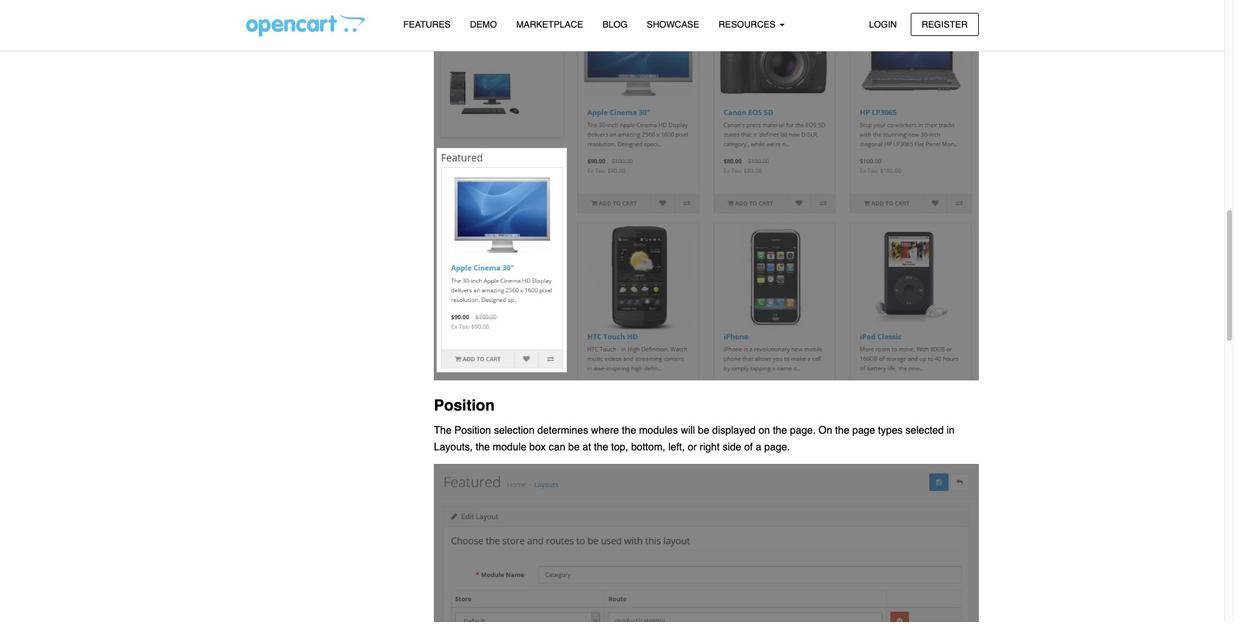 Task type: describe. For each thing, give the bounding box(es) containing it.
in
[[947, 425, 955, 437]]

login
[[870, 19, 898, 29]]

resources
[[719, 19, 779, 30]]

the right at
[[594, 442, 609, 453]]

left,
[[669, 442, 685, 453]]

types
[[879, 425, 903, 437]]

featured sample image
[[434, 0, 979, 381]]

selected
[[906, 425, 944, 437]]

can
[[549, 442, 566, 453]]

0 horizontal spatial be
[[569, 442, 580, 453]]

demo link
[[461, 14, 507, 36]]

determines
[[538, 425, 589, 437]]

module
[[493, 442, 527, 453]]

1 vertical spatial page.
[[765, 442, 791, 453]]

top,
[[612, 442, 629, 453]]

the right on
[[836, 425, 850, 437]]

the position selection determines where the modules will be displayed on the page. on the page types selected in layouts, the module box can be at the top, bottom, left, or right side of a page.
[[434, 425, 955, 453]]

the right the on
[[773, 425, 788, 437]]

0 vertical spatial position
[[434, 397, 495, 415]]

the up top,
[[622, 425, 637, 437]]

resources link
[[709, 14, 795, 36]]

showcase link
[[638, 14, 709, 36]]

blog
[[603, 19, 628, 30]]

modules
[[640, 425, 678, 437]]

showcase
[[647, 19, 700, 30]]

1 horizontal spatial be
[[698, 425, 710, 437]]

will
[[681, 425, 696, 437]]

side
[[723, 442, 742, 453]]

where
[[591, 425, 619, 437]]

displayed
[[713, 425, 756, 437]]

marketplace link
[[507, 14, 593, 36]]

login link
[[859, 13, 908, 36]]



Task type: vqa. For each thing, say whether or not it's contained in the screenshot.
"a" on the right bottom
yes



Task type: locate. For each thing, give the bounding box(es) containing it.
be
[[698, 425, 710, 437], [569, 442, 580, 453]]

bottom,
[[632, 442, 666, 453]]

of
[[745, 442, 753, 453]]

on
[[819, 425, 833, 437]]

at
[[583, 442, 591, 453]]

the
[[622, 425, 637, 437], [773, 425, 788, 437], [836, 425, 850, 437], [476, 442, 490, 453], [594, 442, 609, 453]]

position up layouts,
[[455, 425, 491, 437]]

marketplace
[[517, 19, 584, 30]]

page. right a
[[765, 442, 791, 453]]

register link
[[911, 13, 979, 36]]

0 vertical spatial be
[[698, 425, 710, 437]]

be left at
[[569, 442, 580, 453]]

right
[[700, 442, 720, 453]]

page. left on
[[791, 425, 816, 437]]

layouts,
[[434, 442, 473, 453]]

1 vertical spatial position
[[455, 425, 491, 437]]

page
[[853, 425, 876, 437]]

on
[[759, 425, 771, 437]]

opencart - open source shopping cart solution image
[[246, 14, 365, 37]]

page.
[[791, 425, 816, 437], [765, 442, 791, 453]]

the
[[434, 425, 452, 437]]

features
[[404, 19, 451, 30]]

box
[[530, 442, 546, 453]]

register
[[922, 19, 968, 29]]

position
[[434, 397, 495, 415], [455, 425, 491, 437]]

be right will
[[698, 425, 710, 437]]

layout - info position image
[[434, 464, 979, 623]]

or
[[688, 442, 697, 453]]

features link
[[394, 14, 461, 36]]

blog link
[[593, 14, 638, 36]]

demo
[[470, 19, 497, 30]]

0 vertical spatial page.
[[791, 425, 816, 437]]

a
[[756, 442, 762, 453]]

position inside the position selection determines where the modules will be displayed on the page. on the page types selected in layouts, the module box can be at the top, bottom, left, or right side of a page.
[[455, 425, 491, 437]]

position up the the at the left bottom
[[434, 397, 495, 415]]

1 vertical spatial be
[[569, 442, 580, 453]]

selection
[[494, 425, 535, 437]]

the left 'module'
[[476, 442, 490, 453]]



